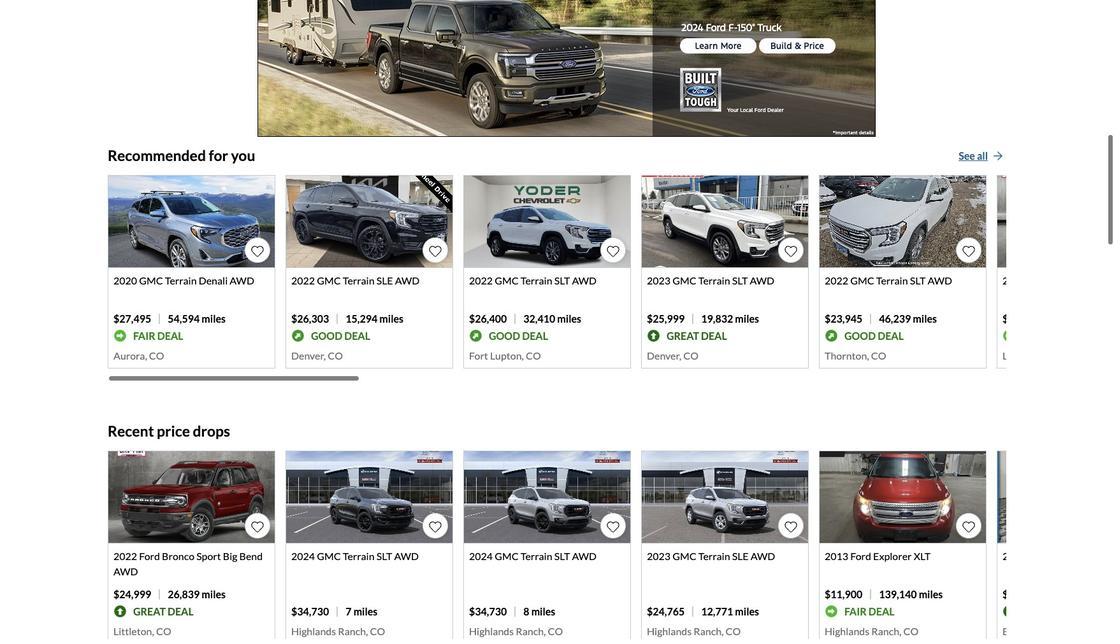 Task type: locate. For each thing, give the bounding box(es) containing it.
0 vertical spatial fair deal
[[133, 330, 183, 342]]

2 explorer from the left
[[1051, 551, 1090, 563]]

1 2024 from the left
[[291, 551, 315, 563]]

0 vertical spatial fair
[[133, 330, 155, 342]]

miles right 15,294
[[380, 313, 404, 325]]

1 2022 gmc terrain slt awd image from the left
[[464, 176, 630, 268]]

fort lupton, co
[[469, 350, 541, 362]]

terrain for 15,294 miles
[[343, 275, 375, 287]]

awd for 54,594 miles
[[230, 275, 254, 287]]

littleton, co for 2022 ford bronco sport big bend awd
[[113, 626, 171, 638]]

2 2022 gmc terrain slt awd image from the left
[[820, 176, 986, 268]]

highlands ranch, co down 12,771
[[647, 626, 741, 638]]

fair deal down $11,900
[[845, 606, 895, 618]]

explorer left r
[[1051, 551, 1090, 563]]

deal for 26,839 miles
[[168, 606, 194, 618]]

2 2022 gmc terrain slt awd from the left
[[825, 275, 952, 287]]

good up fort lupton, co
[[489, 330, 520, 342]]

awd
[[230, 275, 254, 287], [395, 275, 420, 287], [572, 275, 597, 287], [750, 275, 775, 287], [928, 275, 952, 287], [394, 551, 419, 563], [572, 551, 597, 563], [751, 551, 775, 563], [113, 566, 138, 578]]

ford inside 2022 ford bronco sport big bend awd
[[139, 551, 160, 563]]

2022 gmc terrain slt awd image for 32,410
[[464, 176, 630, 268]]

2022 up $26,400 on the left of page
[[469, 275, 493, 287]]

2 2024 gmc terrain slt awd from the left
[[469, 551, 597, 563]]

2024 gmc terrain slt awd up 8
[[469, 551, 597, 563]]

0 vertical spatial littleton,
[[1003, 350, 1043, 362]]

0 horizontal spatial xlt
[[914, 551, 931, 563]]

12,771
[[701, 606, 733, 618]]

2023 up '$25,999'
[[647, 275, 671, 287]]

1 highlands from the left
[[291, 626, 336, 638]]

slt
[[554, 275, 570, 287], [732, 275, 748, 287], [910, 275, 926, 287], [1088, 275, 1104, 287], [376, 551, 392, 563], [554, 551, 570, 563]]

8
[[524, 606, 529, 618]]

46,239 miles
[[879, 313, 937, 325]]

2 highlands from the left
[[469, 626, 514, 638]]

denver, co down $26,303
[[291, 350, 343, 362]]

great deal down 19,832
[[667, 330, 727, 342]]

2022 up $26,303
[[291, 275, 315, 287]]

2 $34,730 from the left
[[469, 606, 507, 618]]

1 horizontal spatial 2024 gmc terrain slt awd
[[469, 551, 597, 563]]

deal down 15,294
[[344, 330, 370, 342]]

highlands
[[291, 626, 336, 638], [469, 626, 514, 638], [647, 626, 692, 638], [825, 626, 870, 638]]

0 horizontal spatial 2022 gmc terrain slt awd
[[469, 275, 597, 287]]

1 horizontal spatial ford
[[850, 551, 871, 563]]

54,594 miles
[[168, 313, 226, 325]]

$24,999
[[113, 589, 151, 601]]

1 horizontal spatial 2022 gmc terrain slt awd
[[825, 275, 952, 287]]

1 horizontal spatial sle
[[732, 551, 749, 563]]

great deal down 26,839
[[133, 606, 194, 618]]

awd for 19,832 miles
[[750, 275, 775, 287]]

littleton, co down $20,987
[[1003, 350, 1061, 362]]

deal down 19,832
[[701, 330, 727, 342]]

1 horizontal spatial littleton, co
[[1003, 350, 1061, 362]]

ranch, down 8
[[516, 626, 546, 638]]

highlands ranch, co down 139,140
[[825, 626, 919, 638]]

awd for 32,410 miles
[[572, 275, 597, 287]]

15,294
[[346, 313, 378, 325]]

deal down 54,594 on the left
[[157, 330, 183, 342]]

1 good from the left
[[311, 330, 342, 342]]

2 ranch, from the left
[[516, 626, 546, 638]]

terrain up 32,410
[[521, 275, 552, 287]]

2023 gmc terrain slt awd
[[647, 275, 775, 287]]

1 horizontal spatial fair deal
[[845, 606, 895, 618]]

2024 gmc terrain slt awd
[[291, 551, 419, 563], [469, 551, 597, 563]]

highlands ranch, co for 7 miles
[[291, 626, 385, 638]]

2022
[[291, 275, 315, 287], [469, 275, 493, 287], [825, 275, 849, 287], [113, 551, 137, 563], [1003, 551, 1026, 563]]

terrain left denali
[[165, 275, 197, 287]]

0 horizontal spatial denver, co
[[291, 350, 343, 362]]

denver, co
[[291, 350, 343, 362], [647, 350, 699, 362]]

gmc for 12,771 miles
[[673, 551, 696, 563]]

1 ranch, from the left
[[338, 626, 368, 638]]

$26,303
[[291, 313, 329, 325]]

aurora,
[[113, 350, 147, 362]]

littleton,
[[1003, 350, 1043, 362], [113, 626, 154, 638]]

sle for 2023 gmc terrain sle awd
[[732, 551, 749, 563]]

aurora, co
[[113, 350, 164, 362]]

1 vertical spatial great deal
[[133, 606, 194, 618]]

explorer for 2013 ford explorer xlt
[[873, 551, 912, 563]]

1 horizontal spatial fair
[[845, 606, 867, 618]]

price
[[157, 423, 190, 441]]

highlands ranch, co down 8
[[469, 626, 563, 638]]

1 horizontal spatial 2022 gmc terrain slt awd image
[[820, 176, 986, 268]]

great for $24,999
[[133, 606, 166, 618]]

0 horizontal spatial good deal
[[311, 330, 370, 342]]

1 xlt from the left
[[914, 551, 931, 563]]

miles right 32,410
[[557, 313, 581, 325]]

deal down 139,140
[[869, 606, 895, 618]]

0 horizontal spatial 2022 gmc terrain slt awd image
[[464, 176, 630, 268]]

0 vertical spatial littleton, co
[[1003, 350, 1061, 362]]

1 horizontal spatial great deal
[[667, 330, 727, 342]]

2023 for 2023 gmc terrain slt awd
[[647, 275, 671, 287]]

2 good deal from the left
[[489, 330, 548, 342]]

great down '$25,999'
[[667, 330, 699, 342]]

terrain right '2018'
[[1054, 275, 1086, 287]]

0 horizontal spatial 2024 gmc terrain slt awd image
[[286, 452, 453, 544]]

good deal
[[311, 330, 370, 342], [489, 330, 548, 342], [845, 330, 904, 342]]

miles for 54,594 miles
[[202, 313, 226, 325]]

great down $24,999
[[133, 606, 166, 618]]

1 vertical spatial great
[[133, 606, 166, 618]]

fair deal up aurora, co
[[133, 330, 183, 342]]

0 horizontal spatial ford
[[139, 551, 160, 563]]

26,839
[[168, 589, 200, 601]]

3 good from the left
[[845, 330, 876, 342]]

ford left bronco
[[139, 551, 160, 563]]

explorer up 139,140
[[873, 551, 912, 563]]

gmc
[[139, 275, 163, 287], [317, 275, 341, 287], [495, 275, 519, 287], [673, 275, 696, 287], [850, 275, 874, 287], [1028, 275, 1052, 287], [317, 551, 341, 563], [495, 551, 519, 563], [673, 551, 696, 563]]

2022 gmc terrain slt awd
[[469, 275, 597, 287], [825, 275, 952, 287]]

1 horizontal spatial good deal
[[489, 330, 548, 342]]

1 $34,730 from the left
[[291, 606, 329, 618]]

miles right 7
[[354, 606, 378, 618]]

good
[[311, 330, 342, 342], [489, 330, 520, 342], [845, 330, 876, 342]]

littleton, down $24,999
[[113, 626, 154, 638]]

see all
[[959, 150, 988, 162]]

54,594
[[168, 313, 200, 325]]

denver, co for good deal
[[291, 350, 343, 362]]

2022 gmc terrain slt awd for 32,410 miles
[[469, 275, 597, 287]]

sle for 2022 gmc terrain sle awd
[[376, 275, 393, 287]]

littleton, co
[[1003, 350, 1061, 362], [113, 626, 171, 638]]

fair down $27,495
[[133, 330, 155, 342]]

1 vertical spatial fair
[[845, 606, 867, 618]]

2022 gmc terrain slt awd image
[[464, 176, 630, 268], [820, 176, 986, 268]]

2023 gmc terrain sle awd image
[[642, 452, 808, 544]]

ford
[[139, 551, 160, 563], [850, 551, 871, 563], [1028, 551, 1049, 563]]

xlt
[[914, 551, 931, 563], [1092, 551, 1109, 563]]

3 good deal from the left
[[845, 330, 904, 342]]

2023
[[647, 275, 671, 287], [647, 551, 671, 563]]

terrain for 7 miles
[[343, 551, 375, 563]]

xlt up the 139,140 miles
[[914, 551, 931, 563]]

good deal down 15,294
[[311, 330, 370, 342]]

2022 for $26,400
[[469, 275, 493, 287]]

7
[[346, 606, 352, 618]]

highlands for 7 miles
[[291, 626, 336, 638]]

2022 for $26,303
[[291, 275, 315, 287]]

denver,
[[291, 350, 326, 362], [647, 350, 682, 362]]

denver, co down '$25,999'
[[647, 350, 699, 362]]

deal for 46,239 miles
[[878, 330, 904, 342]]

2024 gmc terrain slt awd image
[[286, 452, 453, 544], [464, 452, 630, 544]]

$11,900
[[825, 589, 863, 601]]

see
[[959, 150, 975, 162]]

highlands ranch, co for 8 miles
[[469, 626, 563, 638]]

0 horizontal spatial great deal
[[133, 606, 194, 618]]

3 highlands from the left
[[647, 626, 692, 638]]

ranch, down 12,771
[[694, 626, 724, 638]]

1 denver, from the left
[[291, 350, 326, 362]]

good down $26,303
[[311, 330, 342, 342]]

2 denver, co from the left
[[647, 350, 699, 362]]

sle up 12,771 miles
[[732, 551, 749, 563]]

good for $23,945
[[845, 330, 876, 342]]

big
[[223, 551, 237, 563]]

1 vertical spatial littleton, co
[[113, 626, 171, 638]]

xlt for 2022 ford explorer xlt r
[[1092, 551, 1109, 563]]

1 horizontal spatial littleton,
[[1003, 350, 1043, 362]]

terrain up 46,239 at the right of page
[[876, 275, 908, 287]]

2022 inside 2022 ford bronco sport big bend awd
[[113, 551, 137, 563]]

littleton, for 2018 gmc terrain slt
[[1003, 350, 1043, 362]]

terrain up 19,832
[[698, 275, 730, 287]]

0 horizontal spatial good
[[311, 330, 342, 342]]

1 horizontal spatial good
[[489, 330, 520, 342]]

1 horizontal spatial denver,
[[647, 350, 682, 362]]

3 ford from the left
[[1028, 551, 1049, 563]]

1 2024 gmc terrain slt awd from the left
[[291, 551, 419, 563]]

terrain for 32,410 miles
[[521, 275, 552, 287]]

2022 gmc terrain slt awd up 46,239 at the right of page
[[825, 275, 952, 287]]

gmc for 8 miles
[[495, 551, 519, 563]]

explorer for 2022 ford explorer xlt r
[[1051, 551, 1090, 563]]

0 horizontal spatial fair
[[133, 330, 155, 342]]

$23,945
[[825, 313, 863, 325]]

$34,730 left 7
[[291, 606, 329, 618]]

xlt for 2013 ford explorer xlt
[[914, 551, 931, 563]]

2 good from the left
[[489, 330, 520, 342]]

1 vertical spatial fair deal
[[845, 606, 895, 618]]

0 horizontal spatial denver,
[[291, 350, 326, 362]]

15,294 miles
[[346, 313, 404, 325]]

2 2023 from the top
[[647, 551, 671, 563]]

highlands ranch, co for 12,771 miles
[[647, 626, 741, 638]]

deal for 32,410 miles
[[522, 330, 548, 342]]

littleton, down $20,987
[[1003, 350, 1043, 362]]

0 horizontal spatial 2024
[[291, 551, 315, 563]]

12,771 miles
[[701, 606, 759, 618]]

1 vertical spatial littleton,
[[113, 626, 154, 638]]

1 vertical spatial sle
[[732, 551, 749, 563]]

1 horizontal spatial explorer
[[1051, 551, 1090, 563]]

good deal for 32,410
[[489, 330, 548, 342]]

3 ranch, from the left
[[694, 626, 724, 638]]

denver, down $26,303
[[291, 350, 326, 362]]

1 horizontal spatial great
[[667, 330, 699, 342]]

ranch, for 8
[[516, 626, 546, 638]]

recommended
[[108, 147, 206, 165]]

2022 gmc terrain slt awd up 32,410
[[469, 275, 597, 287]]

2 xlt from the left
[[1092, 551, 1109, 563]]

1 explorer from the left
[[873, 551, 912, 563]]

awd inside 2022 ford bronco sport big bend awd
[[113, 566, 138, 578]]

miles right 139,140
[[919, 589, 943, 601]]

46,239
[[879, 313, 911, 325]]

1 horizontal spatial denver, co
[[647, 350, 699, 362]]

miles right 54,594 on the left
[[202, 313, 226, 325]]

denver, down '$25,999'
[[647, 350, 682, 362]]

ranch,
[[338, 626, 368, 638], [516, 626, 546, 638], [694, 626, 724, 638], [872, 626, 902, 638]]

terrain up 15,294
[[343, 275, 375, 287]]

2022 ford bronco sport big bend awd image
[[108, 452, 275, 544]]

1 ford from the left
[[139, 551, 160, 563]]

1 horizontal spatial $34,730
[[469, 606, 507, 618]]

1 horizontal spatial 2024
[[469, 551, 493, 563]]

miles right 26,839
[[202, 589, 226, 601]]

xlt left r
[[1092, 551, 1109, 563]]

2022 gmc terrain sle awd image
[[286, 176, 453, 268]]

2 highlands ranch, co from the left
[[469, 626, 563, 638]]

miles right 12,771
[[735, 606, 759, 618]]

19,832
[[701, 313, 733, 325]]

0 horizontal spatial littleton, co
[[113, 626, 171, 638]]

deal down 46,239 at the right of page
[[878, 330, 904, 342]]

0 horizontal spatial fair deal
[[133, 330, 183, 342]]

2 horizontal spatial good
[[845, 330, 876, 342]]

highlands ranch, co down 7
[[291, 626, 385, 638]]

2023 gmc terrain slt awd image
[[642, 176, 808, 268]]

0 horizontal spatial great
[[133, 606, 166, 618]]

0 horizontal spatial 2024 gmc terrain slt awd
[[291, 551, 419, 563]]

explorer
[[873, 551, 912, 563], [1051, 551, 1090, 563]]

recommended for you
[[108, 147, 255, 165]]

2022 ford explorer xlt rwd image
[[998, 452, 1114, 544]]

miles right 19,832
[[735, 313, 759, 325]]

0 horizontal spatial littleton,
[[113, 626, 154, 638]]

deal down 32,410
[[522, 330, 548, 342]]

miles
[[202, 313, 226, 325], [380, 313, 404, 325], [557, 313, 581, 325], [735, 313, 759, 325], [913, 313, 937, 325], [202, 589, 226, 601], [919, 589, 943, 601], [354, 606, 378, 618], [531, 606, 555, 618], [735, 606, 759, 618]]

2024 gmc terrain slt awd image for 8 miles
[[464, 452, 630, 544]]

1 good deal from the left
[[311, 330, 370, 342]]

0 horizontal spatial sle
[[376, 275, 393, 287]]

2 2024 from the left
[[469, 551, 493, 563]]

0 vertical spatial great
[[667, 330, 699, 342]]

2023 up $24,765
[[647, 551, 671, 563]]

2022 ford bronco sport big bend awd
[[113, 551, 263, 578]]

denali
[[199, 275, 228, 287]]

2024 gmc terrain slt awd up 7
[[291, 551, 419, 563]]

1 vertical spatial 2023
[[647, 551, 671, 563]]

good up thornton, co
[[845, 330, 876, 342]]

for
[[209, 147, 228, 165]]

fair deal
[[133, 330, 183, 342], [845, 606, 895, 618]]

0 vertical spatial great deal
[[667, 330, 727, 342]]

terrain up 8 miles at the left of page
[[521, 551, 552, 563]]

highlands ranch, co
[[291, 626, 385, 638], [469, 626, 563, 638], [647, 626, 741, 638], [825, 626, 919, 638]]

ranch, down 139,140
[[872, 626, 902, 638]]

ranch, for 12,771
[[694, 626, 724, 638]]

1 2024 gmc terrain slt awd image from the left
[[286, 452, 453, 544]]

2024
[[291, 551, 315, 563], [469, 551, 493, 563]]

1 2023 from the top
[[647, 275, 671, 287]]

great
[[667, 330, 699, 342], [133, 606, 166, 618]]

ford right 2013
[[850, 551, 871, 563]]

1 horizontal spatial xlt
[[1092, 551, 1109, 563]]

2 2024 gmc terrain slt awd image from the left
[[464, 452, 630, 544]]

0 vertical spatial 2023
[[647, 275, 671, 287]]

sle up 15,294 miles
[[376, 275, 393, 287]]

miles for 15,294 miles
[[380, 313, 404, 325]]

co
[[149, 350, 164, 362], [328, 350, 343, 362], [526, 350, 541, 362], [684, 350, 699, 362], [871, 350, 886, 362], [1045, 350, 1061, 362], [156, 626, 171, 638], [370, 626, 385, 638], [548, 626, 563, 638], [726, 626, 741, 638], [904, 626, 919, 638], [1046, 626, 1061, 638]]

highlands for 12,771 miles
[[647, 626, 692, 638]]

2022 for $23,945
[[825, 275, 849, 287]]

1 2022 gmc terrain slt awd from the left
[[469, 275, 597, 287]]

$34,730 for 7 miles
[[291, 606, 329, 618]]

good for $26,400
[[489, 330, 520, 342]]

gmc for 7 miles
[[317, 551, 341, 563]]

miles right 46,239 at the right of page
[[913, 313, 937, 325]]

2 ford from the left
[[850, 551, 871, 563]]

2 horizontal spatial ford
[[1028, 551, 1049, 563]]

littleton, co down $24,999
[[113, 626, 171, 638]]

slt for thornton, co
[[910, 275, 926, 287]]

$34,730
[[291, 606, 329, 618], [469, 606, 507, 618]]

fair
[[133, 330, 155, 342], [845, 606, 867, 618]]

good deal down 46,239 at the right of page
[[845, 330, 904, 342]]

great deal
[[667, 330, 727, 342], [133, 606, 194, 618]]

gmc for 32,410 miles
[[495, 275, 519, 287]]

all
[[977, 150, 988, 162]]

$29,886
[[1003, 589, 1040, 601]]

terrain for 46,239 miles
[[876, 275, 908, 287]]

fair down $11,900
[[845, 606, 867, 618]]

2022 up $23,945
[[825, 275, 849, 287]]

good deal for 15,294
[[311, 330, 370, 342]]

0 horizontal spatial explorer
[[873, 551, 912, 563]]

2022 up $24,999
[[113, 551, 137, 563]]

terrain up 12,771
[[698, 551, 730, 563]]

terrain for 19,832 miles
[[698, 275, 730, 287]]

2018
[[1003, 275, 1026, 287]]

ford up $29,886
[[1028, 551, 1049, 563]]

0 horizontal spatial $34,730
[[291, 606, 329, 618]]

1 denver, co from the left
[[291, 350, 343, 362]]

sle
[[376, 275, 393, 287], [732, 551, 749, 563]]

ranch, down 7
[[338, 626, 368, 638]]

miles right 8
[[531, 606, 555, 618]]

deal
[[157, 330, 183, 342], [344, 330, 370, 342], [522, 330, 548, 342], [701, 330, 727, 342], [878, 330, 904, 342], [168, 606, 194, 618], [869, 606, 895, 618]]

1 horizontal spatial 2024 gmc terrain slt awd image
[[464, 452, 630, 544]]

terrain
[[165, 275, 197, 287], [343, 275, 375, 287], [521, 275, 552, 287], [698, 275, 730, 287], [876, 275, 908, 287], [1054, 275, 1086, 287], [343, 551, 375, 563], [521, 551, 552, 563], [698, 551, 730, 563]]

0 vertical spatial sle
[[376, 275, 393, 287]]

deal down 26,839
[[168, 606, 194, 618]]

good deal up lupton,
[[489, 330, 548, 342]]

fair deal for $11,900
[[845, 606, 895, 618]]

awd for 12,771 miles
[[751, 551, 775, 563]]

2024 gmc terrain slt awd for 8
[[469, 551, 597, 563]]

1 highlands ranch, co from the left
[[291, 626, 385, 638]]

3 highlands ranch, co from the left
[[647, 626, 741, 638]]

2 denver, from the left
[[647, 350, 682, 362]]

2 horizontal spatial good deal
[[845, 330, 904, 342]]

terrain up 7 miles
[[343, 551, 375, 563]]

$34,730 left 8
[[469, 606, 507, 618]]



Task type: describe. For each thing, give the bounding box(es) containing it.
$26,400
[[469, 313, 507, 325]]

2022 for $24,999
[[113, 551, 137, 563]]

littleton, co for 2018 gmc terrain slt
[[1003, 350, 1061, 362]]

awd for 15,294 miles
[[395, 275, 420, 287]]

$24,765
[[647, 606, 685, 618]]

sport
[[196, 551, 221, 563]]

bronco
[[162, 551, 194, 563]]

terrain for 8 miles
[[521, 551, 552, 563]]

good for $26,303
[[311, 330, 342, 342]]

2024 gmc terrain slt awd for 7
[[291, 551, 419, 563]]

ranch, for 7
[[338, 626, 368, 638]]

2022 up $29,886
[[1003, 551, 1026, 563]]

lupton,
[[490, 350, 524, 362]]

2022 gmc terrain sle awd
[[291, 275, 420, 287]]

2020 gmc terrain denali awd image
[[108, 176, 275, 268]]

$20,987
[[1003, 313, 1040, 325]]

brighton, co
[[1003, 626, 1061, 638]]

advertisement element
[[258, 0, 876, 137]]

2023 for 2023 gmc terrain sle awd
[[647, 551, 671, 563]]

fair for $27,495
[[133, 330, 155, 342]]

great deal for 26,839
[[133, 606, 194, 618]]

recent price drops
[[108, 423, 230, 441]]

miles for 8 miles
[[531, 606, 555, 618]]

gmc for 19,832 miles
[[673, 275, 696, 287]]

slt for fort lupton, co
[[554, 275, 570, 287]]

miles for 139,140 miles
[[919, 589, 943, 601]]

r
[[1111, 551, 1114, 563]]

deal for 19,832 miles
[[701, 330, 727, 342]]

gmc for 15,294 miles
[[317, 275, 341, 287]]

fort
[[469, 350, 488, 362]]

miles for 7 miles
[[354, 606, 378, 618]]

awd for 7 miles
[[394, 551, 419, 563]]

2022 gmc terrain slt awd for 46,239 miles
[[825, 275, 952, 287]]

4 ranch, from the left
[[872, 626, 902, 638]]

deal for 139,140 miles
[[869, 606, 895, 618]]

deal for 15,294 miles
[[344, 330, 370, 342]]

good deal for 46,239
[[845, 330, 904, 342]]

$25,999
[[647, 313, 685, 325]]

denver, co for great deal
[[647, 350, 699, 362]]

highlands for 8 miles
[[469, 626, 514, 638]]

2022 ford explorer xlt r
[[1003, 551, 1114, 563]]

great for $25,999
[[667, 330, 699, 342]]

littleton, for 2022 ford bronco sport big bend awd
[[113, 626, 154, 638]]

fair deal for $27,495
[[133, 330, 183, 342]]

fair for $11,900
[[845, 606, 867, 618]]

deal for 54,594 miles
[[157, 330, 183, 342]]

2023 gmc terrain sle awd
[[647, 551, 775, 563]]

2020
[[113, 275, 137, 287]]

7 miles
[[346, 606, 378, 618]]

miles for 32,410 miles
[[557, 313, 581, 325]]

great deal for 19,832
[[667, 330, 727, 342]]

awd for 46,239 miles
[[928, 275, 952, 287]]

2013 ford explorer xlt
[[825, 551, 931, 563]]

gmc for 54,594 miles
[[139, 275, 163, 287]]

2024 for 7
[[291, 551, 315, 563]]

139,140 miles
[[879, 589, 943, 601]]

thornton, co
[[825, 350, 886, 362]]

drops
[[193, 423, 230, 441]]

32,410 miles
[[524, 313, 581, 325]]

see all link
[[956, 147, 1007, 165]]

slt for littleton, co
[[1088, 275, 1104, 287]]

2020 gmc terrain denali awd
[[113, 275, 254, 287]]

miles for 12,771 miles
[[735, 606, 759, 618]]

see all image
[[993, 151, 1003, 161]]

8 miles
[[524, 606, 555, 618]]

you
[[231, 147, 255, 165]]

2013
[[825, 551, 849, 563]]

2018 gmc terrain slt
[[1003, 275, 1104, 287]]

$27,495
[[113, 313, 151, 325]]

26,839 miles
[[168, 589, 226, 601]]

2022 gmc terrain slt awd image for 46,239
[[820, 176, 986, 268]]

recent
[[108, 423, 154, 441]]

2024 for 8
[[469, 551, 493, 563]]

miles for 26,839 miles
[[202, 589, 226, 601]]

4 highlands ranch, co from the left
[[825, 626, 919, 638]]

brighton,
[[1003, 626, 1044, 638]]

miles for 19,832 miles
[[735, 313, 759, 325]]

139,140
[[879, 589, 917, 601]]

thornton,
[[825, 350, 869, 362]]

awd for 8 miles
[[572, 551, 597, 563]]

bend
[[239, 551, 263, 563]]

2018 gmc terrain slt image
[[998, 176, 1114, 268]]

miles for 46,239 miles
[[913, 313, 937, 325]]

19,832 miles
[[701, 313, 759, 325]]

slt for denver, co
[[732, 275, 748, 287]]

2024 gmc terrain slt awd image for 7 miles
[[286, 452, 453, 544]]

32,410
[[524, 313, 555, 325]]

ford for $24,999
[[139, 551, 160, 563]]

terrain for 54,594 miles
[[165, 275, 197, 287]]

4 highlands from the left
[[825, 626, 870, 638]]

gmc for 46,239 miles
[[850, 275, 874, 287]]

terrain for 12,771 miles
[[698, 551, 730, 563]]

$34,730 for 8 miles
[[469, 606, 507, 618]]

denver, for great deal
[[647, 350, 682, 362]]

ford for $11,900
[[850, 551, 871, 563]]

denver, for good deal
[[291, 350, 326, 362]]

2013 ford explorer xlt image
[[820, 452, 986, 544]]



Task type: vqa. For each thing, say whether or not it's contained in the screenshot.


